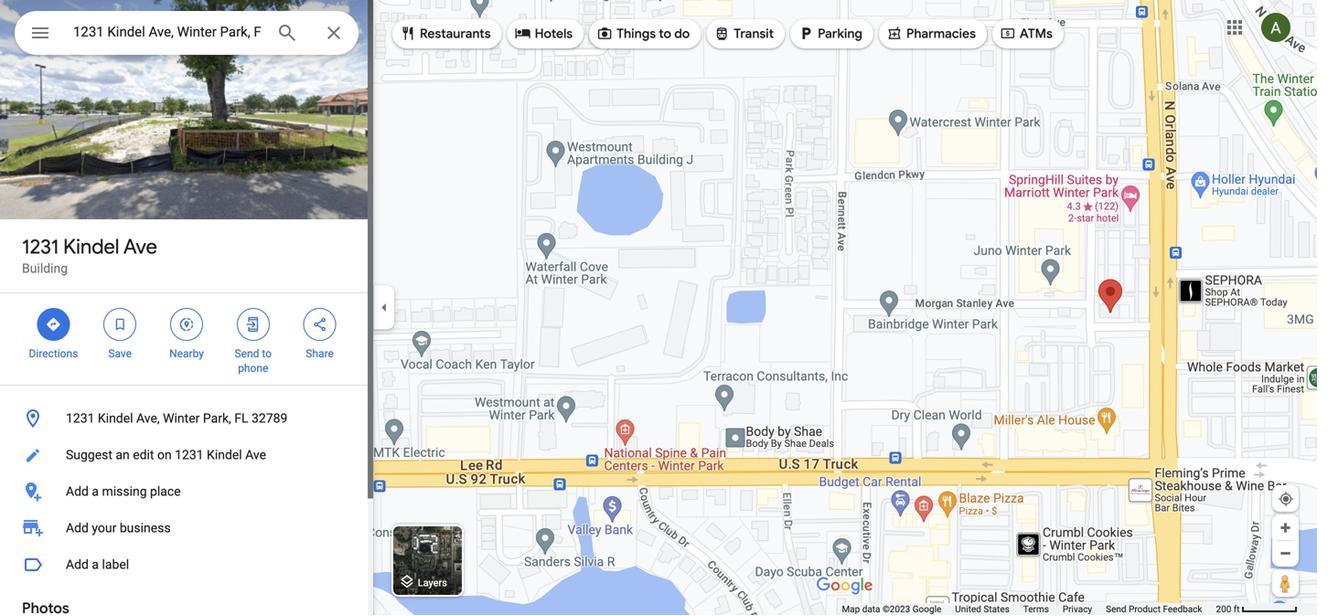 Task type: vqa. For each thing, say whether or not it's contained in the screenshot.


Task type: describe. For each thing, give the bounding box(es) containing it.
2 horizontal spatial 1231
[[175, 448, 204, 463]]

add your business link
[[0, 511, 373, 547]]

on
[[157, 448, 172, 463]]

show your location image
[[1278, 491, 1295, 508]]


[[714, 23, 730, 43]]

an
[[116, 448, 130, 463]]

building
[[22, 261, 68, 276]]

zoom in image
[[1279, 522, 1293, 535]]


[[887, 23, 903, 43]]

1231 Kindel Ave, Winter Park, FL 32789 field
[[15, 11, 359, 55]]

add a missing place button
[[0, 474, 373, 511]]

 hotels
[[515, 23, 573, 43]]

terms button
[[1024, 604, 1049, 616]]

suggest an edit on 1231 kindel ave
[[66, 448, 266, 463]]

 button
[[15, 11, 66, 59]]


[[400, 23, 416, 43]]

2 vertical spatial kindel
[[207, 448, 242, 463]]

1231 for ave
[[22, 234, 59, 260]]

show street view coverage image
[[1273, 570, 1299, 597]]


[[112, 315, 128, 335]]

add for add a missing place
[[66, 484, 89, 500]]

parking
[[818, 26, 863, 42]]

ave inside 1231 kindel ave building
[[123, 234, 157, 260]]

collapse side panel image
[[374, 298, 394, 318]]

footer inside google maps element
[[842, 604, 1216, 616]]


[[178, 315, 195, 335]]

winter
[[163, 411, 200, 426]]

 parking
[[798, 23, 863, 43]]

privacy button
[[1063, 604, 1093, 616]]

 atms
[[1000, 23, 1053, 43]]

pharmacies
[[907, 26, 976, 42]]


[[312, 315, 328, 335]]

product
[[1129, 604, 1161, 615]]

share
[[306, 348, 334, 361]]

ave,
[[136, 411, 160, 426]]

kindel for ave
[[63, 234, 119, 260]]

©2023
[[883, 604, 911, 615]]

to inside send to phone
[[262, 348, 272, 361]]


[[29, 20, 51, 46]]

 things to do
[[597, 23, 690, 43]]

ave inside suggest an edit on 1231 kindel ave button
[[245, 448, 266, 463]]

park,
[[203, 411, 231, 426]]

suggest
[[66, 448, 112, 463]]

nearby
[[169, 348, 204, 361]]

 pharmacies
[[887, 23, 976, 43]]

atms
[[1020, 26, 1053, 42]]


[[45, 315, 62, 335]]

label
[[102, 558, 129, 573]]

1231 for ave,
[[66, 411, 95, 426]]

directions
[[29, 348, 78, 361]]

a for missing
[[92, 484, 99, 500]]



Task type: locate. For each thing, give the bounding box(es) containing it.
transit
[[734, 26, 774, 42]]

send for send product feedback
[[1106, 604, 1127, 615]]

phone
[[238, 362, 268, 375]]

google
[[913, 604, 942, 615]]

add a missing place
[[66, 484, 181, 500]]

1 horizontal spatial to
[[659, 26, 672, 42]]

1 vertical spatial to
[[262, 348, 272, 361]]

1 vertical spatial add
[[66, 521, 89, 536]]

send left product
[[1106, 604, 1127, 615]]

0 vertical spatial a
[[92, 484, 99, 500]]

add
[[66, 484, 89, 500], [66, 521, 89, 536], [66, 558, 89, 573]]

map data ©2023 google
[[842, 604, 942, 615]]

business
[[120, 521, 171, 536]]

200 ft button
[[1216, 604, 1298, 615]]

0 vertical spatial to
[[659, 26, 672, 42]]

united
[[956, 604, 982, 615]]

a left missing
[[92, 484, 99, 500]]

to left do
[[659, 26, 672, 42]]

add for add your business
[[66, 521, 89, 536]]

privacy
[[1063, 604, 1093, 615]]


[[1000, 23, 1016, 43]]

a left label
[[92, 558, 99, 573]]

kindel down park,
[[207, 448, 242, 463]]

2 vertical spatial 1231
[[175, 448, 204, 463]]

1 a from the top
[[92, 484, 99, 500]]

200
[[1216, 604, 1232, 615]]

1 add from the top
[[66, 484, 89, 500]]

0 vertical spatial send
[[235, 348, 259, 361]]

to up the 'phone'
[[262, 348, 272, 361]]

none field inside 1231 kindel ave, winter park, fl 32789 field
[[73, 21, 262, 43]]

your
[[92, 521, 117, 536]]

0 horizontal spatial send
[[235, 348, 259, 361]]

send to phone
[[235, 348, 272, 375]]

do
[[675, 26, 690, 42]]

kindel left ave,
[[98, 411, 133, 426]]

1231 up suggest
[[66, 411, 95, 426]]

footer
[[842, 604, 1216, 616]]


[[798, 23, 814, 43]]


[[245, 315, 261, 335]]

1231 kindel ave, winter park, fl 32789
[[66, 411, 288, 426]]

1231 kindel ave building
[[22, 234, 157, 276]]

1231 inside 1231 kindel ave building
[[22, 234, 59, 260]]

states
[[984, 604, 1010, 615]]

a
[[92, 484, 99, 500], [92, 558, 99, 573]]

0 vertical spatial 1231
[[22, 234, 59, 260]]

add a label button
[[0, 547, 373, 584]]

send up the 'phone'
[[235, 348, 259, 361]]

32789
[[252, 411, 288, 426]]

2 add from the top
[[66, 521, 89, 536]]

edit
[[133, 448, 154, 463]]

None field
[[73, 21, 262, 43]]

1 horizontal spatial send
[[1106, 604, 1127, 615]]

a inside add a label button
[[92, 558, 99, 573]]

3 add from the top
[[66, 558, 89, 573]]

 transit
[[714, 23, 774, 43]]

feedback
[[1163, 604, 1203, 615]]

0 horizontal spatial to
[[262, 348, 272, 361]]

kindel
[[63, 234, 119, 260], [98, 411, 133, 426], [207, 448, 242, 463]]

ave down 32789
[[245, 448, 266, 463]]

google maps element
[[0, 0, 1318, 616]]

0 horizontal spatial ave
[[123, 234, 157, 260]]

0 vertical spatial add
[[66, 484, 89, 500]]

 restaurants
[[400, 23, 491, 43]]

kindel inside 1231 kindel ave building
[[63, 234, 119, 260]]

fl
[[234, 411, 248, 426]]

add down suggest
[[66, 484, 89, 500]]

layers
[[418, 578, 447, 589]]

add a label
[[66, 558, 129, 573]]

1231 kindel ave, winter park, fl 32789 button
[[0, 401, 373, 437]]

hotels
[[535, 26, 573, 42]]

to
[[659, 26, 672, 42], [262, 348, 272, 361]]

a for label
[[92, 558, 99, 573]]

things
[[617, 26, 656, 42]]

save
[[108, 348, 132, 361]]

google account: angela cha  
(angela.cha@adept.ai) image
[[1262, 13, 1291, 42]]

add your business
[[66, 521, 171, 536]]

1 vertical spatial ave
[[245, 448, 266, 463]]

actions for 1231 kindel ave region
[[0, 294, 373, 385]]

0 horizontal spatial 1231
[[22, 234, 59, 260]]


[[597, 23, 613, 43]]

1231 right on
[[175, 448, 204, 463]]

1 vertical spatial a
[[92, 558, 99, 573]]

send
[[235, 348, 259, 361], [1106, 604, 1127, 615]]

send for send to phone
[[235, 348, 259, 361]]

0 vertical spatial ave
[[123, 234, 157, 260]]

data
[[863, 604, 881, 615]]

1 horizontal spatial 1231
[[66, 411, 95, 426]]

united states
[[956, 604, 1010, 615]]

map
[[842, 604, 860, 615]]

1 vertical spatial kindel
[[98, 411, 133, 426]]

footer containing map data ©2023 google
[[842, 604, 1216, 616]]

send product feedback
[[1106, 604, 1203, 615]]

2 a from the top
[[92, 558, 99, 573]]

1 vertical spatial send
[[1106, 604, 1127, 615]]

send inside button
[[1106, 604, 1127, 615]]

 search field
[[15, 11, 359, 59]]

1 horizontal spatial ave
[[245, 448, 266, 463]]

add for add a label
[[66, 558, 89, 573]]


[[515, 23, 531, 43]]

send product feedback button
[[1106, 604, 1203, 616]]

1231 kindel ave main content
[[0, 0, 373, 616]]

a inside button
[[92, 484, 99, 500]]

united states button
[[956, 604, 1010, 616]]

1 vertical spatial 1231
[[66, 411, 95, 426]]

kindel for ave,
[[98, 411, 133, 426]]

zoom out image
[[1279, 547, 1293, 561]]

terms
[[1024, 604, 1049, 615]]

send inside send to phone
[[235, 348, 259, 361]]

kindel up building at the top of the page
[[63, 234, 119, 260]]

0 vertical spatial kindel
[[63, 234, 119, 260]]

200 ft
[[1216, 604, 1240, 615]]

1231
[[22, 234, 59, 260], [66, 411, 95, 426], [175, 448, 204, 463]]

ave up 
[[123, 234, 157, 260]]

restaurants
[[420, 26, 491, 42]]

to inside  things to do
[[659, 26, 672, 42]]

2 vertical spatial add
[[66, 558, 89, 573]]

ave
[[123, 234, 157, 260], [245, 448, 266, 463]]

ft
[[1234, 604, 1240, 615]]

place
[[150, 484, 181, 500]]

1231 up building at the top of the page
[[22, 234, 59, 260]]

add left your
[[66, 521, 89, 536]]

suggest an edit on 1231 kindel ave button
[[0, 437, 373, 474]]

missing
[[102, 484, 147, 500]]

add left label
[[66, 558, 89, 573]]



